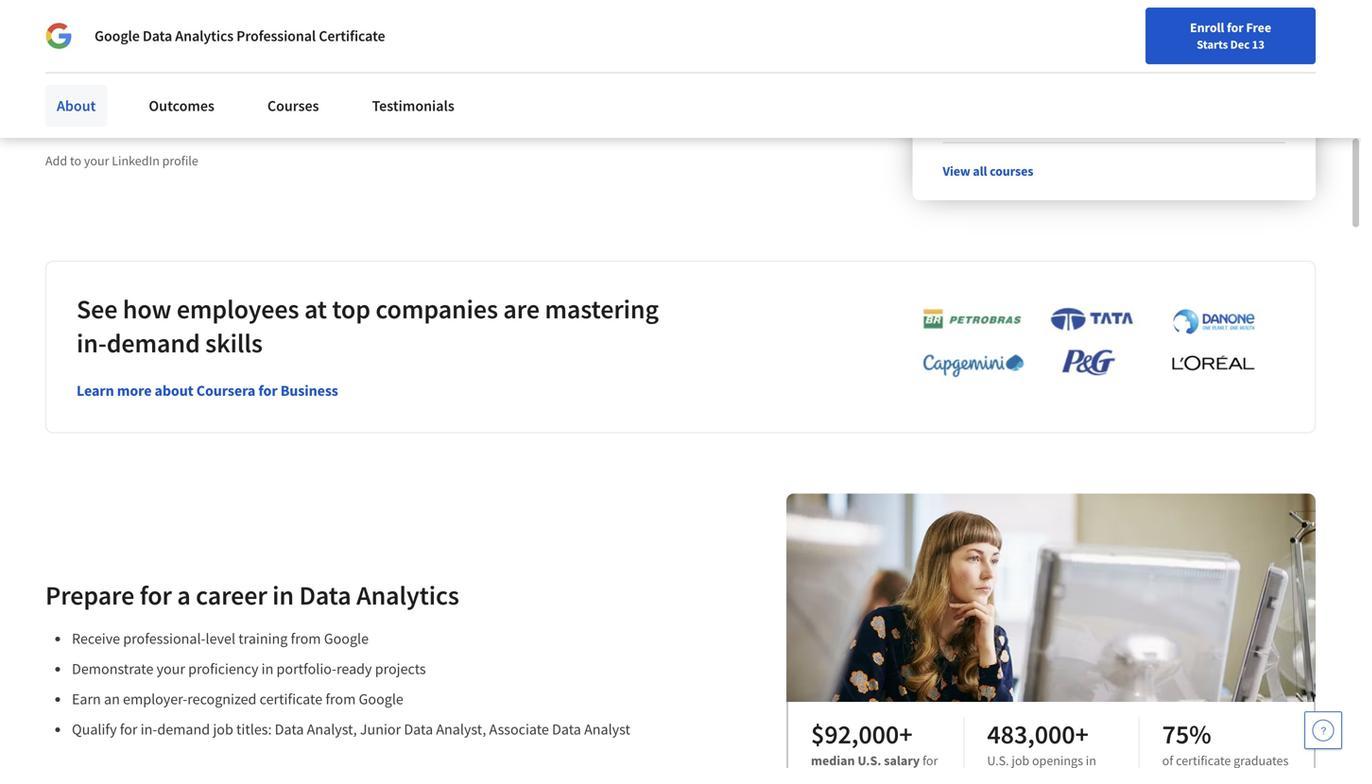 Task type: locate. For each thing, give the bounding box(es) containing it.
2 + from the left
[[1075, 718, 1089, 751]]

0 horizontal spatial your
[[84, 152, 109, 169]]

0 vertical spatial google
[[95, 26, 140, 45]]

about
[[155, 382, 194, 401]]

from up qualify for in-demand job titles: data analyst, junior data analyst, associate data analyst
[[325, 690, 356, 709]]

see how employees at top companies are mastering in-demand skills
[[77, 293, 659, 360]]

coursera image
[[23, 15, 143, 46]]

certificate down portfolio-
[[260, 690, 322, 709]]

proficiency
[[188, 660, 258, 678]]

in-
[[77, 327, 107, 360], [141, 720, 157, 739]]

$92,000
[[811, 718, 899, 751]]

in up training
[[272, 579, 294, 612]]

companies
[[376, 293, 498, 326]]

certificate
[[113, 123, 177, 142], [260, 690, 322, 709]]

learn
[[77, 382, 114, 401]]

coursera
[[196, 382, 255, 401]]

view all courses link
[[943, 163, 1033, 180]]

google up details to know
[[95, 26, 140, 45]]

1 + from the left
[[899, 718, 913, 751]]

courses
[[990, 163, 1033, 180]]

data left analyst
[[552, 720, 581, 739]]

analytics left professional
[[175, 26, 234, 45]]

$92,000 +
[[811, 718, 913, 751]]

from
[[291, 629, 321, 648], [325, 690, 356, 709]]

data
[[143, 26, 172, 45], [299, 579, 351, 612], [275, 720, 304, 739], [404, 720, 433, 739], [552, 720, 581, 739]]

google
[[95, 26, 140, 45], [324, 629, 369, 648], [359, 690, 403, 709]]

0 horizontal spatial +
[[899, 718, 913, 751]]

data right the "titles:"
[[275, 720, 304, 739]]

see
[[77, 293, 118, 326]]

demonstrate
[[72, 660, 153, 678]]

0 vertical spatial certificate
[[113, 123, 177, 142]]

data up know
[[143, 26, 172, 45]]

training
[[238, 629, 288, 648]]

to left know
[[104, 49, 121, 73]]

for for demand
[[120, 720, 138, 739]]

your
[[84, 152, 109, 169], [157, 660, 185, 678]]

0 horizontal spatial from
[[291, 629, 321, 648]]

demand left job
[[157, 720, 210, 739]]

0 horizontal spatial analyst,
[[307, 720, 357, 739]]

employer-
[[123, 690, 187, 709]]

add to your linkedin profile
[[45, 152, 198, 169]]

demand down how
[[107, 327, 200, 360]]

+ for 483,000 +
[[1075, 718, 1089, 751]]

for
[[1227, 19, 1244, 36], [258, 382, 278, 401], [140, 579, 172, 612], [120, 720, 138, 739]]

for inside enroll for free starts dec 13
[[1227, 19, 1244, 36]]

1 vertical spatial google
[[324, 629, 369, 648]]

shareable certificate
[[45, 123, 177, 142]]

to for know
[[104, 49, 121, 73]]

know
[[124, 49, 169, 73]]

1 horizontal spatial analytics
[[356, 579, 459, 612]]

testimonials link
[[361, 85, 466, 127]]

earn
[[72, 690, 101, 709]]

1 vertical spatial certificate
[[260, 690, 322, 709]]

analyst, left junior
[[307, 720, 357, 739]]

enroll
[[1190, 19, 1224, 36]]

analytics up projects
[[356, 579, 459, 612]]

demand
[[107, 327, 200, 360], [157, 720, 210, 739]]

for left a
[[140, 579, 172, 612]]

analytics
[[175, 26, 234, 45], [356, 579, 459, 612]]

job
[[213, 720, 233, 739]]

1 horizontal spatial analyst,
[[436, 720, 486, 739]]

for up dec
[[1227, 19, 1244, 36]]

show notifications image
[[1141, 24, 1164, 46]]

ready
[[336, 660, 372, 678]]

employees
[[177, 293, 299, 326]]

1 vertical spatial your
[[157, 660, 185, 678]]

a
[[177, 579, 191, 612]]

google up junior
[[359, 690, 403, 709]]

your down professional-
[[157, 660, 185, 678]]

0 horizontal spatial certificate
[[113, 123, 177, 142]]

professional-
[[123, 629, 206, 648]]

1 horizontal spatial to
[[104, 49, 121, 73]]

starts
[[1197, 37, 1228, 52]]

view
[[943, 163, 970, 180]]

0 vertical spatial your
[[84, 152, 109, 169]]

menu item
[[1000, 19, 1121, 80]]

for right qualify
[[120, 720, 138, 739]]

help center image
[[1312, 719, 1335, 742]]

0 horizontal spatial analytics
[[175, 26, 234, 45]]

junior
[[360, 720, 401, 739]]

certificate up "linkedin"
[[113, 123, 177, 142]]

google up ready
[[324, 629, 369, 648]]

analyst, left associate
[[436, 720, 486, 739]]

1 analyst, from the left
[[307, 720, 357, 739]]

1 vertical spatial to
[[70, 152, 81, 169]]

coursera enterprise logos image
[[894, 307, 1272, 388]]

in- down see
[[77, 327, 107, 360]]

analyst,
[[307, 720, 357, 739], [436, 720, 486, 739]]

learn more about coursera for business
[[77, 382, 338, 401]]

about
[[57, 96, 96, 115]]

0 horizontal spatial in-
[[77, 327, 107, 360]]

0 vertical spatial in-
[[77, 327, 107, 360]]

1 vertical spatial from
[[325, 690, 356, 709]]

0 vertical spatial to
[[104, 49, 121, 73]]

to right add
[[70, 152, 81, 169]]

in- inside the see how employees at top companies are mastering in-demand skills
[[77, 327, 107, 360]]

your down shareable certificate
[[84, 152, 109, 169]]

1 horizontal spatial +
[[1075, 718, 1089, 751]]

0 vertical spatial from
[[291, 629, 321, 648]]

in- down the employer-
[[141, 720, 157, 739]]

1 horizontal spatial your
[[157, 660, 185, 678]]

outcomes link
[[137, 85, 226, 127]]

mastering
[[545, 293, 659, 326]]

how
[[123, 293, 171, 326]]

0 vertical spatial in
[[272, 579, 294, 612]]

None search field
[[269, 12, 581, 50]]

483,000 +
[[987, 718, 1089, 751]]

prepare
[[45, 579, 134, 612]]

0 vertical spatial demand
[[107, 327, 200, 360]]

in
[[272, 579, 294, 612], [261, 660, 273, 678]]

1 vertical spatial in
[[261, 660, 273, 678]]

google data analytics professional certificate
[[95, 26, 385, 45]]

13
[[1252, 37, 1265, 52]]

2 analyst, from the left
[[436, 720, 486, 739]]

professional
[[236, 26, 316, 45]]

courses
[[267, 96, 319, 115]]

2 vertical spatial google
[[359, 690, 403, 709]]

projects
[[375, 660, 426, 678]]

to
[[104, 49, 121, 73], [70, 152, 81, 169]]

receive
[[72, 629, 120, 648]]

details to know
[[45, 49, 169, 73]]

0 horizontal spatial to
[[70, 152, 81, 169]]

for for career
[[140, 579, 172, 612]]

from up portfolio-
[[291, 629, 321, 648]]

1 vertical spatial in-
[[141, 720, 157, 739]]

qualify for in-demand job titles: data analyst, junior data analyst, associate data analyst
[[72, 720, 630, 739]]

portfolio-
[[277, 660, 336, 678]]

+
[[899, 718, 913, 751], [1075, 718, 1089, 751]]

at
[[304, 293, 327, 326]]

in down training
[[261, 660, 273, 678]]



Task type: describe. For each thing, give the bounding box(es) containing it.
demand inside the see how employees at top companies are mastering in-demand skills
[[107, 327, 200, 360]]

75%
[[1162, 718, 1211, 751]]

for left business
[[258, 382, 278, 401]]

prepare for a career in data analytics
[[45, 579, 459, 612]]

are
[[503, 293, 540, 326]]

courses link
[[256, 85, 330, 127]]

more
[[117, 382, 152, 401]]

learn more about coursera for business link
[[77, 382, 338, 401]]

0 vertical spatial analytics
[[175, 26, 234, 45]]

free
[[1246, 19, 1271, 36]]

all
[[973, 163, 987, 180]]

1 horizontal spatial from
[[325, 690, 356, 709]]

an
[[104, 690, 120, 709]]

google image
[[45, 23, 72, 49]]

linkedin
[[112, 152, 160, 169]]

dec
[[1230, 37, 1250, 52]]

+ for $92,000 +
[[899, 718, 913, 751]]

business
[[280, 382, 338, 401]]

1 horizontal spatial in-
[[141, 720, 157, 739]]

1 vertical spatial demand
[[157, 720, 210, 739]]

analyst
[[584, 720, 630, 739]]

to for your
[[70, 152, 81, 169]]

testimonials
[[372, 96, 454, 115]]

enroll for free starts dec 13
[[1190, 19, 1271, 52]]

receive professional-level training from google
[[72, 629, 369, 648]]

certificate
[[319, 26, 385, 45]]

top
[[332, 293, 370, 326]]

shareable
[[45, 123, 110, 142]]

associate
[[489, 720, 549, 739]]

skills
[[205, 327, 263, 360]]

details
[[45, 49, 100, 73]]

titles:
[[236, 720, 272, 739]]

view all courses
[[943, 163, 1033, 180]]

outcomes
[[149, 96, 214, 115]]

profile
[[162, 152, 198, 169]]

1 vertical spatial analytics
[[356, 579, 459, 612]]

career
[[196, 579, 267, 612]]

recognized
[[187, 690, 257, 709]]

demonstrate your proficiency in portfolio-ready projects
[[72, 660, 426, 678]]

483,000
[[987, 718, 1075, 751]]

qualify
[[72, 720, 117, 739]]

data right junior
[[404, 720, 433, 739]]

for for starts
[[1227, 19, 1244, 36]]

1 horizontal spatial certificate
[[260, 690, 322, 709]]

data up portfolio-
[[299, 579, 351, 612]]

add
[[45, 152, 67, 169]]

level
[[206, 629, 235, 648]]

about link
[[45, 85, 107, 127]]

earn an employer-recognized certificate from google
[[72, 690, 403, 709]]



Task type: vqa. For each thing, say whether or not it's contained in the screenshot.
the demonstrate
yes



